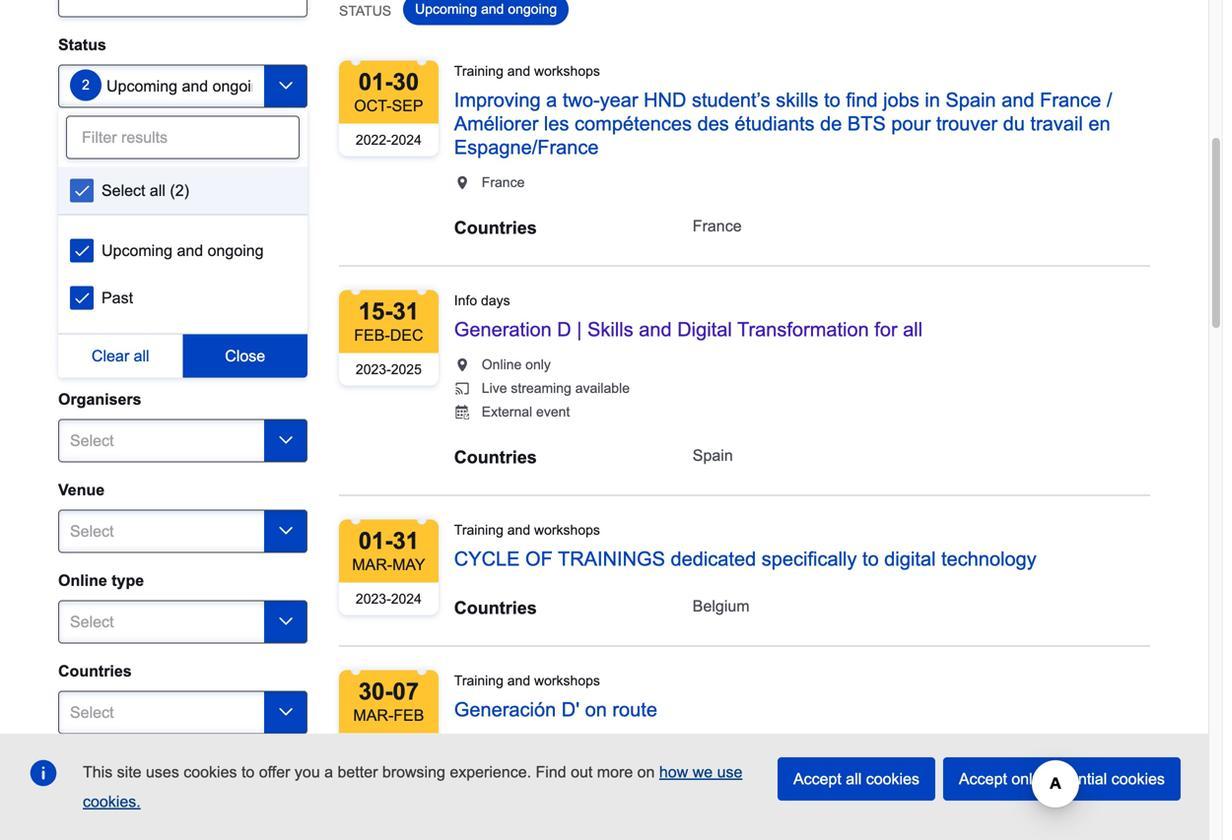 Task type: locate. For each thing, give the bounding box(es) containing it.
31 up may at the bottom of the page
[[393, 528, 419, 554]]

3
[[82, 168, 90, 184]]

2 vertical spatial france
[[693, 217, 742, 235]]

training and workshops for 31
[[454, 523, 600, 538]]

status up the 2
[[58, 36, 106, 54]]

0 horizontal spatial france
[[482, 175, 525, 190]]

only left essential in the bottom of the page
[[1012, 771, 1041, 789]]

s image down event date
[[72, 241, 92, 261]]

xs image
[[454, 381, 470, 397]]

online for online type
[[58, 572, 107, 590]]

2 vertical spatial s image
[[72, 288, 92, 308]]

2023- for 15-
[[356, 362, 391, 377]]

s image
[[72, 181, 92, 200], [72, 241, 92, 261], [72, 288, 92, 308]]

2 vertical spatial xs image
[[454, 405, 470, 420]]

0 vertical spatial type
[[106, 127, 138, 144]]

and inside the improving a two-year hnd student's skills to find jobs in spain and france / améliorer les compétences des étudiants de bts pour trouver du travail en espagne/france
[[1002, 89, 1035, 111]]

upcoming and ongoing up "improving" at the left top of the page
[[415, 1, 557, 17]]

xs image down xs image
[[454, 405, 470, 420]]

specifically
[[762, 549, 857, 570]]

31 inside 01-31 mar-may
[[393, 528, 419, 554]]

31 inside 15-31 feb-dec
[[393, 299, 419, 325]]

training and workshops up generación
[[454, 674, 600, 689]]

1 vertical spatial ongoing
[[208, 242, 264, 260]]

a right you
[[325, 764, 333, 782]]

1 vertical spatial type
[[112, 572, 144, 590]]

upcoming and ongoing down (2) on the left of the page
[[102, 242, 264, 260]]

d'
[[562, 699, 580, 721]]

to
[[824, 89, 841, 111], [863, 549, 879, 570], [241, 764, 255, 782]]

1 vertical spatial mar-
[[353, 707, 394, 725]]

0 vertical spatial mar-
[[352, 556, 392, 574]]

how we use cookies.
[[83, 764, 743, 811]]

2024 down sep
[[391, 132, 422, 148]]

2023-2025
[[356, 362, 422, 377]]

workshops up 'd''
[[534, 674, 600, 689]]

01- up may at the bottom of the page
[[359, 528, 393, 554]]

event left the date at the left top
[[58, 217, 101, 235]]

select text field for venue
[[58, 510, 308, 553]]

1 vertical spatial training and workshops
[[454, 523, 600, 538]]

2 horizontal spatial cookies
[[1112, 771, 1165, 789]]

online down venue
[[58, 572, 107, 590]]

accept for accept only essential cookies
[[959, 771, 1007, 789]]

0 vertical spatial 2023-
[[356, 362, 391, 377]]

to up de
[[824, 89, 841, 111]]

2 vertical spatial select text field
[[58, 691, 308, 735]]

training for 30
[[454, 63, 504, 79]]

1 vertical spatial only
[[1012, 771, 1041, 789]]

0 horizontal spatial to
[[241, 764, 255, 782]]

online
[[482, 357, 522, 373], [58, 572, 107, 590]]

browsing
[[382, 764, 446, 782]]

1 vertical spatial france
[[482, 175, 525, 190]]

2024
[[391, 132, 422, 148], [391, 592, 422, 607]]

1 horizontal spatial clear
[[160, 771, 198, 789]]

jobs
[[883, 89, 920, 111]]

xs image
[[454, 175, 470, 191], [454, 357, 470, 373], [454, 405, 470, 420]]

only up streaming
[[526, 357, 551, 373]]

0 vertical spatial select text field
[[58, 64, 308, 108]]

select text field up online type
[[58, 510, 308, 553]]

0 horizontal spatial online
[[58, 572, 107, 590]]

2023-
[[356, 362, 391, 377], [356, 592, 391, 607]]

all for select all (2)
[[150, 182, 166, 200]]

2024 for 30
[[391, 132, 422, 148]]

cookies for accept
[[1112, 771, 1165, 789]]

01-31 mar-may
[[352, 528, 425, 574]]

event for event type
[[58, 127, 101, 144]]

1 xs image from the top
[[454, 175, 470, 191]]

workshops up of
[[534, 523, 600, 538]]

0 horizontal spatial only
[[526, 357, 551, 373]]

1 2023- from the top
[[356, 362, 391, 377]]

1 vertical spatial 2024
[[391, 592, 422, 607]]

3 training and workshops from the top
[[454, 674, 600, 689]]

spain inside the improving a two-year hnd student's skills to find jobs in spain and france / améliorer les compétences des étudiants de bts pour trouver du travail en espagne/france
[[946, 89, 996, 111]]

1 01- from the top
[[359, 69, 393, 95]]

01- inside 01-30 oct-sep
[[359, 69, 393, 95]]

clear up the organisers on the left top of page
[[92, 347, 129, 365]]

1 accept from the left
[[794, 771, 842, 789]]

2 event from the top
[[58, 217, 101, 235]]

2022-
[[356, 132, 391, 148]]

1 vertical spatial a
[[325, 764, 333, 782]]

2 2024 from the top
[[391, 592, 422, 607]]

status
[[339, 3, 392, 19], [58, 36, 106, 54]]

1 horizontal spatial a
[[546, 89, 557, 111]]

clear
[[92, 347, 129, 365], [160, 771, 198, 789]]

belgium
[[693, 598, 750, 616]]

2 horizontal spatial to
[[863, 549, 879, 570]]

du
[[1003, 113, 1025, 134]]

ongoing
[[508, 1, 557, 17], [208, 242, 264, 260]]

type
[[106, 127, 138, 144], [112, 572, 144, 590]]

2 2023- from the top
[[356, 592, 391, 607]]

1 horizontal spatial to
[[824, 89, 841, 111]]

0 vertical spatial select text field
[[58, 419, 308, 463]]

0 horizontal spatial ongoing
[[208, 242, 264, 260]]

training up cycle
[[454, 523, 504, 538]]

les
[[544, 113, 569, 134]]

past
[[102, 289, 133, 307]]

and
[[481, 1, 504, 17], [507, 63, 531, 79], [1002, 89, 1035, 111], [177, 242, 203, 260], [639, 319, 672, 340], [507, 523, 531, 538], [507, 674, 531, 689]]

1 vertical spatial online
[[58, 572, 107, 590]]

2 training and workshops from the top
[[454, 523, 600, 538]]

2024 down may at the bottom of the page
[[391, 592, 422, 607]]

01- up oct- at the top left of the page
[[359, 69, 393, 95]]

(2)
[[170, 182, 189, 200]]

online up the live
[[482, 357, 522, 373]]

2 select text field from the top
[[58, 601, 308, 644]]

s image left "past"
[[72, 288, 92, 308]]

1 vertical spatial xs image
[[454, 357, 470, 373]]

mar- inside 30-07 mar-feb
[[353, 707, 394, 725]]

mar- for 30-
[[353, 707, 394, 725]]

1 vertical spatial 01-
[[359, 528, 393, 554]]

2 xs image from the top
[[454, 357, 470, 373]]

clear for clear all
[[92, 347, 129, 365]]

1 training from the top
[[454, 63, 504, 79]]

xs image for online only
[[454, 357, 470, 373]]

0 horizontal spatial accept
[[794, 771, 842, 789]]

0 horizontal spatial a
[[325, 764, 333, 782]]

1 s image from the top
[[72, 181, 92, 200]]

2 01- from the top
[[359, 528, 393, 554]]

1 horizontal spatial only
[[1012, 771, 1041, 789]]

0 vertical spatial s image
[[72, 181, 92, 200]]

all inside button
[[134, 347, 149, 365]]

training and workshops for 07
[[454, 674, 600, 689]]

0 vertical spatial france
[[1040, 89, 1102, 111]]

clear all
[[92, 347, 149, 365]]

a up les at the left top
[[546, 89, 557, 111]]

only for online
[[526, 357, 551, 373]]

2 vertical spatial training and workshops
[[454, 674, 600, 689]]

cycle
[[454, 549, 520, 570]]

s image for upcoming
[[72, 241, 92, 261]]

countries down online type
[[58, 663, 132, 681]]

training and workshops for 30
[[454, 63, 600, 79]]

clear for clear filters
[[160, 771, 198, 789]]

3 workshops from the top
[[534, 674, 600, 689]]

étudiants
[[735, 113, 815, 134]]

1 horizontal spatial cookies
[[866, 771, 920, 789]]

d
[[557, 319, 572, 340]]

0 vertical spatial training and workshops
[[454, 63, 600, 79]]

2 31 from the top
[[393, 528, 419, 554]]

generación
[[454, 699, 556, 721]]

improving a two-year hnd student's skills to find jobs in spain and france / améliorer les compétences des étudiants de bts pour trouver du travail en espagne/france
[[454, 89, 1113, 158]]

1 horizontal spatial upcoming and ongoing
[[415, 1, 557, 17]]

1 vertical spatial select text field
[[58, 510, 308, 553]]

1 select text field from the top
[[58, 419, 308, 463]]

2023- down feb- in the top of the page
[[356, 362, 391, 377]]

1 workshops from the top
[[534, 63, 600, 79]]

0 horizontal spatial on
[[585, 699, 607, 721]]

training up generación
[[454, 674, 504, 689]]

1 vertical spatial clear
[[160, 771, 198, 789]]

0 horizontal spatial cookies
[[184, 764, 237, 782]]

0 vertical spatial only
[[526, 357, 551, 373]]

1 vertical spatial select text field
[[58, 601, 308, 644]]

1 vertical spatial training
[[454, 523, 504, 538]]

status up 01-30 oct-sep
[[339, 3, 392, 19]]

1 vertical spatial spain
[[693, 447, 733, 465]]

2023- down 01-31 mar-may
[[356, 592, 391, 607]]

3 xs image from the top
[[454, 405, 470, 420]]

mar- inside 01-31 mar-may
[[352, 556, 392, 574]]

accept left essential in the bottom of the page
[[959, 771, 1007, 789]]

xs image for external event
[[454, 405, 470, 420]]

0 vertical spatial xs image
[[454, 175, 470, 191]]

2 horizontal spatial france
[[1040, 89, 1102, 111]]

30-
[[359, 679, 393, 705]]

1 vertical spatial to
[[863, 549, 879, 570]]

training and workshops up of
[[454, 523, 600, 538]]

1 2024 from the top
[[391, 132, 422, 148]]

cookies for this
[[184, 764, 237, 782]]

filters
[[202, 771, 240, 789]]

0 horizontal spatial clear
[[92, 347, 129, 365]]

Select text field
[[58, 64, 308, 108], [58, 510, 308, 553], [58, 691, 308, 735]]

mar- up 2023-2024
[[352, 556, 392, 574]]

0 vertical spatial clear
[[92, 347, 129, 365]]

1 vertical spatial 2023-
[[356, 592, 391, 607]]

mar- for 01-
[[352, 556, 392, 574]]

1 vertical spatial event
[[58, 217, 101, 235]]

select all (2)
[[102, 182, 189, 200]]

upcoming and ongoing
[[415, 1, 557, 17], [102, 242, 264, 260]]

online only
[[482, 357, 551, 373]]

dedicated
[[671, 549, 756, 570]]

1 training and workshops from the top
[[454, 63, 600, 79]]

feb
[[394, 707, 424, 725]]

31 up dec at the top left of the page
[[393, 299, 419, 325]]

workshops for 30
[[534, 63, 600, 79]]

close
[[225, 347, 265, 365]]

1 horizontal spatial status
[[339, 3, 392, 19]]

may
[[392, 556, 425, 574]]

3 training from the top
[[454, 674, 504, 689]]

0 vertical spatial training
[[454, 63, 504, 79]]

1 vertical spatial 31
[[393, 528, 419, 554]]

select text field down the organisers on the left top of page
[[58, 419, 308, 463]]

select text field up filter results search field
[[58, 64, 308, 108]]

01-
[[359, 69, 393, 95], [359, 528, 393, 554]]

select text field down online type
[[58, 601, 308, 644]]

essential
[[1045, 771, 1107, 789]]

event
[[58, 127, 101, 144], [58, 217, 101, 235]]

2 s image from the top
[[72, 241, 92, 261]]

1 event from the top
[[58, 127, 101, 144]]

to left offer
[[241, 764, 255, 782]]

travail
[[1031, 113, 1083, 134]]

live streaming available
[[482, 381, 630, 396]]

0 vertical spatial upcoming and ongoing
[[415, 1, 557, 17]]

0 vertical spatial online
[[482, 357, 522, 373]]

select text field up uses
[[58, 691, 308, 735]]

01- inside 01-31 mar-may
[[359, 528, 393, 554]]

0 vertical spatial 2024
[[391, 132, 422, 148]]

this site uses cookies to offer you a better browsing experience. find out more on
[[83, 764, 659, 782]]

1 vertical spatial upcoming and ongoing
[[102, 242, 264, 260]]

to left digital
[[863, 549, 879, 570]]

0 vertical spatial a
[[546, 89, 557, 111]]

on
[[585, 699, 607, 721], [638, 764, 655, 782]]

de
[[820, 113, 842, 134]]

workshops up two-
[[534, 63, 600, 79]]

mar- down 30-
[[353, 707, 394, 725]]

2 vertical spatial training
[[454, 674, 504, 689]]

clear left 'filters' at the left bottom of the page
[[160, 771, 198, 789]]

xs image up xs image
[[454, 357, 470, 373]]

xs image down améliorer
[[454, 175, 470, 191]]

2 training from the top
[[454, 523, 504, 538]]

31
[[393, 299, 419, 325], [393, 528, 419, 554]]

sep
[[392, 97, 423, 115]]

2023-2024
[[356, 592, 422, 607]]

venue
[[58, 481, 105, 499]]

1 vertical spatial workshops
[[534, 523, 600, 538]]

accept
[[794, 771, 842, 789], [959, 771, 1007, 789]]

2 vertical spatial workshops
[[534, 674, 600, 689]]

more
[[597, 764, 633, 782]]

0 vertical spatial event
[[58, 127, 101, 144]]

15-31 feb-dec
[[354, 299, 423, 344]]

on right 'd''
[[585, 699, 607, 721]]

training for 31
[[454, 523, 504, 538]]

to inside the improving a two-year hnd student's skills to find jobs in spain and france / améliorer les compétences des étudiants de bts pour trouver du travail en espagne/france
[[824, 89, 841, 111]]

0 vertical spatial ongoing
[[508, 1, 557, 17]]

2 select text field from the top
[[58, 510, 308, 553]]

accept right use
[[794, 771, 842, 789]]

1 vertical spatial s image
[[72, 241, 92, 261]]

all for accept all cookies
[[846, 771, 862, 789]]

Filter results search field
[[66, 116, 300, 159]]

2 workshops from the top
[[534, 523, 600, 538]]

s image up event date
[[72, 181, 92, 200]]

01- for 01-31
[[359, 528, 393, 554]]

0 vertical spatial spain
[[946, 89, 996, 111]]

0 vertical spatial 31
[[393, 299, 419, 325]]

upcoming up 30
[[415, 1, 477, 17]]

0 vertical spatial to
[[824, 89, 841, 111]]

clear filters button
[[144, 758, 255, 802]]

30-07 mar-feb
[[353, 679, 424, 725]]

1 vertical spatial upcoming
[[102, 242, 173, 260]]

france
[[1040, 89, 1102, 111], [482, 175, 525, 190], [693, 217, 742, 235]]

you
[[295, 764, 320, 782]]

upcoming down the date at the left top
[[102, 242, 173, 260]]

1 horizontal spatial accept
[[959, 771, 1007, 789]]

1 vertical spatial status
[[58, 36, 106, 54]]

oct-
[[354, 97, 392, 115]]

1 horizontal spatial ongoing
[[508, 1, 557, 17]]

1 horizontal spatial upcoming
[[415, 1, 477, 17]]

1 horizontal spatial on
[[638, 764, 655, 782]]

training and workshops up "improving" at the left top of the page
[[454, 63, 600, 79]]

2 accept from the left
[[959, 771, 1007, 789]]

3 select text field from the top
[[58, 691, 308, 735]]

1 31 from the top
[[393, 299, 419, 325]]

training up "improving" at the left top of the page
[[454, 63, 504, 79]]

days
[[481, 293, 510, 308]]

0 vertical spatial upcoming
[[415, 1, 477, 17]]

0 vertical spatial workshops
[[534, 63, 600, 79]]

0 vertical spatial 01-
[[359, 69, 393, 95]]

Select text field
[[58, 419, 308, 463], [58, 601, 308, 644]]

0 vertical spatial status
[[339, 3, 392, 19]]

event up 3
[[58, 127, 101, 144]]

countries
[[454, 218, 537, 238], [454, 447, 537, 468], [454, 598, 537, 619], [58, 663, 132, 681], [454, 749, 537, 769]]

1 horizontal spatial online
[[482, 357, 522, 373]]

event for event date
[[58, 217, 101, 235]]

on left the how
[[638, 764, 655, 782]]



Task type: vqa. For each thing, say whether or not it's contained in the screenshot.
'medium-'
no



Task type: describe. For each thing, give the bounding box(es) containing it.
type for online type
[[112, 572, 144, 590]]

countries up days at the top left of page
[[454, 218, 537, 238]]

2025
[[391, 362, 422, 377]]

countries down cycle
[[454, 598, 537, 619]]

skills
[[776, 89, 819, 111]]

search
[[74, 771, 124, 789]]

generation d | skills and digital transformation for all link
[[454, 319, 923, 340]]

des
[[698, 113, 729, 134]]

student's
[[692, 89, 771, 111]]

how
[[659, 764, 688, 782]]

espagne/france
[[454, 136, 599, 158]]

generation d | skills and digital transformation for all
[[454, 319, 923, 340]]

01-30 oct-sep
[[354, 69, 423, 115]]

accept only essential cookies
[[959, 771, 1165, 789]]

accept only essential cookies link
[[943, 758, 1181, 802]]

info
[[454, 293, 477, 308]]

a inside the improving a two-year hnd student's skills to find jobs in spain and france / améliorer les compétences des étudiants de bts pour trouver du travail en espagne/france
[[546, 89, 557, 111]]

select
[[102, 182, 145, 200]]

01- for 01-30
[[359, 69, 393, 95]]

better
[[338, 764, 378, 782]]

workshops for 31
[[534, 523, 600, 538]]

2
[[82, 78, 90, 93]]

online type
[[58, 572, 144, 590]]

improving
[[454, 89, 541, 111]]

accept for accept all cookies
[[794, 771, 842, 789]]

countries down generación
[[454, 749, 537, 769]]

organisers
[[58, 391, 141, 409]]

available
[[575, 381, 630, 396]]

technology
[[942, 549, 1037, 570]]

0 vertical spatial on
[[585, 699, 607, 721]]

find
[[536, 764, 567, 782]]

digital
[[677, 319, 732, 340]]

Keywords text field
[[58, 0, 308, 17]]

select text field for online type
[[58, 601, 308, 644]]

this
[[83, 764, 113, 782]]

digital
[[885, 549, 936, 570]]

2 vertical spatial to
[[241, 764, 255, 782]]

only for accept
[[1012, 771, 1041, 789]]

/
[[1107, 89, 1113, 111]]

france inside the improving a two-year hnd student's skills to find jobs in spain and france / améliorer les compétences des étudiants de bts pour trouver du travail en espagne/france
[[1040, 89, 1102, 111]]

en
[[1089, 113, 1111, 134]]

trouver
[[937, 113, 998, 134]]

external event
[[482, 405, 570, 420]]

30
[[393, 69, 419, 95]]

event
[[536, 405, 570, 420]]

event date
[[58, 217, 138, 235]]

training for 07
[[454, 674, 504, 689]]

generation
[[454, 319, 552, 340]]

year
[[600, 89, 638, 111]]

2 vertical spatial spain
[[693, 749, 733, 766]]

of
[[526, 549, 553, 570]]

select text field for organisers
[[58, 419, 308, 463]]

countries down external
[[454, 447, 537, 468]]

two-
[[563, 89, 600, 111]]

subject
[[58, 300, 115, 318]]

external
[[482, 405, 533, 420]]

0 horizontal spatial upcoming and ongoing
[[102, 242, 264, 260]]

1 select text field from the top
[[58, 64, 308, 108]]

how we use cookies. link
[[83, 764, 743, 811]]

workshops for 07
[[534, 674, 600, 689]]

accept all cookies link
[[778, 758, 936, 802]]

improving a two-year hnd student's skills to find jobs in spain and france / améliorer les compétences des étudiants de bts pour trouver du travail en espagne/france link
[[454, 89, 1113, 158]]

0 horizontal spatial status
[[58, 36, 106, 54]]

compétences
[[575, 113, 692, 134]]

transformation
[[737, 319, 869, 340]]

0 horizontal spatial upcoming
[[102, 242, 173, 260]]

accept all cookies
[[794, 771, 920, 789]]

generación d' on route
[[454, 699, 658, 721]]

site
[[117, 764, 142, 782]]

use
[[717, 764, 743, 782]]

all for clear all
[[134, 347, 149, 365]]

pour
[[892, 113, 931, 134]]

améliorer
[[454, 113, 539, 134]]

1 horizontal spatial france
[[693, 217, 742, 235]]

online for online only
[[482, 357, 522, 373]]

type for event type
[[106, 127, 138, 144]]

experience.
[[450, 764, 531, 782]]

date
[[106, 217, 138, 235]]

2023- for 01-
[[356, 592, 391, 607]]

skills
[[588, 319, 634, 340]]

2022-2024
[[356, 132, 422, 148]]

close button
[[183, 335, 308, 378]]

route
[[613, 699, 658, 721]]

s image for select
[[72, 181, 92, 200]]

xs image for france
[[454, 175, 470, 191]]

cookies.
[[83, 794, 141, 811]]

31 for 01-
[[393, 528, 419, 554]]

hnd
[[644, 89, 687, 111]]

generación d' on route link
[[454, 699, 658, 721]]

info days
[[454, 293, 510, 308]]

for
[[875, 319, 898, 340]]

cycle of trainings dedicated specifically to digital technology link
[[454, 549, 1037, 570]]

streaming
[[511, 381, 572, 396]]

31 for 15-
[[393, 299, 419, 325]]

clear filters
[[160, 771, 240, 789]]

select text field for countries
[[58, 691, 308, 735]]

dec
[[390, 327, 423, 344]]

cycle of trainings dedicated specifically to digital technology
[[454, 549, 1037, 570]]

find
[[846, 89, 878, 111]]

15-
[[359, 299, 393, 325]]

in
[[925, 89, 940, 111]]

bts
[[848, 113, 886, 134]]

1 vertical spatial on
[[638, 764, 655, 782]]

live
[[482, 381, 507, 396]]

2024 for 31
[[391, 592, 422, 607]]

3 s image from the top
[[72, 288, 92, 308]]



